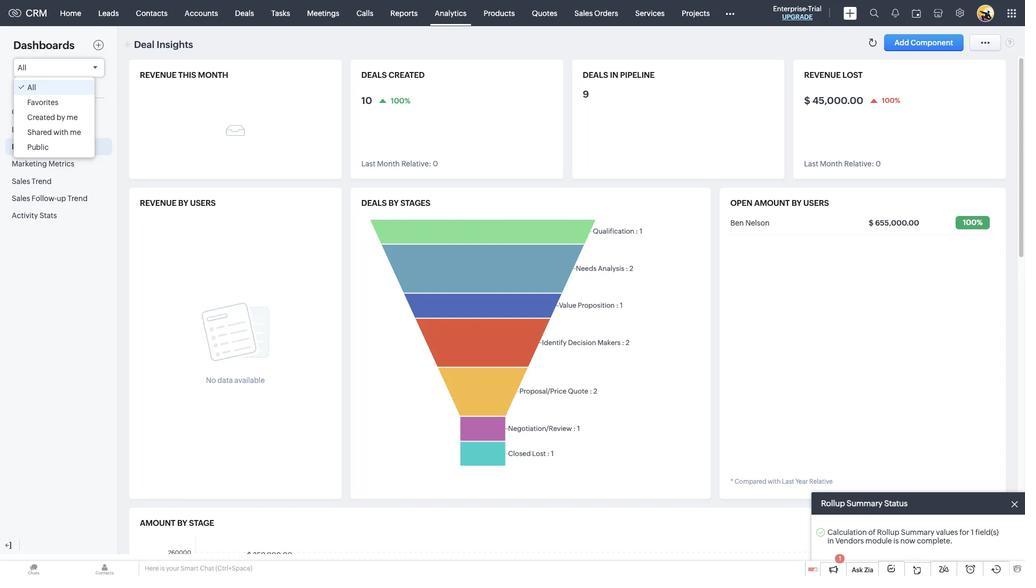 Task type: vqa. For each thing, say whether or not it's contained in the screenshot.
field
no



Task type: locate. For each thing, give the bounding box(es) containing it.
all for all 'field'
[[18, 64, 26, 72]]

2 0 from the left
[[876, 160, 881, 168]]

tasks link
[[263, 0, 299, 26]]

0 vertical spatial $
[[805, 95, 811, 106]]

0 vertical spatial all
[[18, 64, 26, 72]]

0 horizontal spatial 1
[[839, 556, 842, 562]]

deals for deals in pipeline
[[583, 71, 609, 80]]

deal insights down contacts link
[[134, 39, 193, 50]]

deal insights
[[134, 39, 193, 50], [12, 143, 58, 151]]

deals
[[362, 71, 387, 80], [583, 71, 609, 80], [362, 199, 387, 208]]

0 horizontal spatial rollup
[[822, 499, 845, 509]]

1 horizontal spatial 0
[[876, 160, 881, 168]]

0 horizontal spatial deal insights
[[12, 143, 58, 151]]

$ left 45,000.00
[[805, 95, 811, 106]]

1 users from the left
[[190, 199, 216, 208]]

field(s)
[[976, 529, 999, 537]]

revenue this month
[[140, 71, 228, 80]]

0 vertical spatial 1
[[971, 529, 974, 537]]

last
[[362, 160, 376, 168], [805, 160, 819, 168], [782, 479, 795, 486]]

analytics down created
[[30, 125, 62, 134]]

0 vertical spatial trend
[[32, 177, 52, 186]]

0
[[433, 160, 438, 168], [876, 160, 881, 168]]

is left now at the bottom
[[894, 537, 899, 546]]

1 month from the left
[[377, 160, 400, 168]]

deals for deals created
[[362, 71, 387, 80]]

activity
[[12, 212, 38, 220]]

lead analytics link
[[5, 121, 112, 138]]

meetings
[[307, 9, 340, 17]]

2 relative: from the left
[[845, 160, 875, 168]]

0 horizontal spatial $
[[805, 95, 811, 106]]

deals left stages
[[362, 199, 387, 208]]

0 horizontal spatial deal
[[12, 143, 28, 151]]

summary left values
[[901, 529, 935, 537]]

all inside tree
[[27, 83, 36, 92]]

signals element
[[886, 0, 906, 26]]

crm link
[[9, 7, 47, 19]]

1
[[971, 529, 974, 537], [839, 556, 842, 562]]

sales
[[575, 9, 593, 17], [12, 177, 30, 186], [12, 194, 30, 203]]

0 horizontal spatial relative:
[[402, 160, 432, 168]]

deal insights down shared
[[12, 143, 58, 151]]

$ left 655,000.00
[[869, 219, 874, 228]]

1 horizontal spatial rollup
[[878, 529, 900, 537]]

0 horizontal spatial users
[[190, 199, 216, 208]]

rollup
[[822, 499, 845, 509], [878, 529, 900, 537]]

users
[[190, 199, 216, 208], [804, 199, 830, 208]]

0 vertical spatial amount
[[755, 199, 790, 208]]

1 vertical spatial summary
[[901, 529, 935, 537]]

me for shared with me
[[70, 128, 81, 137]]

summary inside calculation of rollup summary values for 1 field(s) in vendors module is now complete.
[[901, 529, 935, 537]]

1 vertical spatial me
[[70, 128, 81, 137]]

0 horizontal spatial summary
[[847, 499, 883, 509]]

Search text field
[[13, 83, 104, 98]]

sales orders link
[[566, 0, 627, 26]]

all inside 'field'
[[18, 64, 26, 72]]

summary up of
[[847, 499, 883, 509]]

this
[[178, 71, 196, 80]]

1 horizontal spatial is
[[894, 537, 899, 546]]

0 horizontal spatial 100%
[[391, 96, 411, 105]]

1 horizontal spatial analytics
[[435, 9, 467, 17]]

year
[[796, 479, 808, 486]]

reports link
[[382, 0, 426, 26]]

0 horizontal spatial last
[[362, 160, 376, 168]]

rollup summary status
[[822, 499, 908, 509]]

2 last month relative: 0 from the left
[[805, 160, 881, 168]]

all down dashboards at the left of the page
[[18, 64, 26, 72]]

sales down marketing at the top
[[12, 177, 30, 186]]

metrics
[[48, 160, 74, 168]]

last left year
[[782, 479, 795, 486]]

1 last month relative: 0 from the left
[[362, 160, 438, 168]]

by for users
[[178, 199, 188, 208]]

0 vertical spatial deal
[[134, 39, 155, 50]]

rollup down the relative
[[822, 499, 845, 509]]

sales follow-up trend
[[12, 194, 88, 203]]

your
[[166, 566, 179, 573]]

0 vertical spatial summary
[[847, 499, 883, 509]]

revenue for revenue this month
[[140, 71, 177, 80]]

1 down vendors
[[839, 556, 842, 562]]

(ctrl+space)
[[216, 566, 253, 573]]

crm
[[26, 7, 47, 19]]

rollup inside calculation of rollup summary values for 1 field(s) in vendors module is now complete.
[[878, 529, 900, 537]]

trial
[[809, 5, 822, 13]]

stage
[[189, 519, 214, 528]]

1 vertical spatial trend
[[68, 194, 88, 203]]

0 vertical spatial is
[[894, 537, 899, 546]]

last for $ 45,000.00
[[805, 160, 819, 168]]

1 vertical spatial amount
[[140, 519, 176, 528]]

now
[[901, 537, 916, 546]]

$ 655,000.00
[[869, 219, 920, 228]]

1 horizontal spatial month
[[820, 160, 843, 168]]

1 horizontal spatial last
[[782, 479, 795, 486]]

deals
[[235, 9, 254, 17]]

calls
[[357, 9, 374, 17]]

relative: for 10
[[402, 160, 432, 168]]

amount left stage
[[140, 519, 176, 528]]

marketing metrics
[[12, 160, 74, 168]]

sales up activity
[[12, 194, 30, 203]]

0 horizontal spatial last month relative: 0
[[362, 160, 438, 168]]

trend down marketing metrics
[[32, 177, 52, 186]]

last up deals by stages on the top of page
[[362, 160, 376, 168]]

analytics
[[435, 9, 467, 17], [30, 125, 62, 134]]

revenue by users
[[140, 199, 216, 208]]

all up favorites
[[27, 83, 36, 92]]

summary
[[847, 499, 883, 509], [901, 529, 935, 537]]

calls link
[[348, 0, 382, 26]]

0 horizontal spatial analytics
[[30, 125, 62, 134]]

1 horizontal spatial with
[[768, 479, 781, 486]]

1 horizontal spatial last month relative: 0
[[805, 160, 881, 168]]

1 vertical spatial insights
[[29, 143, 58, 151]]

0 horizontal spatial amount
[[140, 519, 176, 528]]

0 horizontal spatial with
[[53, 128, 69, 137]]

1 horizontal spatial 100%
[[882, 97, 901, 105]]

is left your in the left bottom of the page
[[160, 566, 165, 573]]

2 horizontal spatial last
[[805, 160, 819, 168]]

amount up nelson
[[755, 199, 790, 208]]

$ for $ 45,000.00
[[805, 95, 811, 106]]

trend right "up" on the left top
[[68, 194, 88, 203]]

services link
[[627, 0, 674, 26]]

with up deal insights link
[[53, 128, 69, 137]]

0 vertical spatial sales
[[575, 9, 593, 17]]

with right compared
[[768, 479, 781, 486]]

values
[[936, 529, 959, 537]]

amount
[[755, 199, 790, 208], [140, 519, 176, 528]]

by
[[57, 113, 65, 122]]

month
[[377, 160, 400, 168], [820, 160, 843, 168]]

1 relative: from the left
[[402, 160, 432, 168]]

0 horizontal spatial month
[[377, 160, 400, 168]]

1 vertical spatial analytics
[[30, 125, 62, 134]]

me up deal insights link
[[70, 128, 81, 137]]

deals up 10
[[362, 71, 387, 80]]

overview
[[27, 108, 60, 117]]

$
[[805, 95, 811, 106], [869, 219, 874, 228]]

1 vertical spatial all
[[27, 83, 36, 92]]

sales trend
[[12, 177, 52, 186]]

100%
[[391, 96, 411, 105], [882, 97, 901, 105], [963, 218, 983, 227]]

1 right for
[[971, 529, 974, 537]]

1 horizontal spatial all
[[27, 83, 36, 92]]

1 horizontal spatial 1
[[971, 529, 974, 537]]

projects link
[[674, 0, 719, 26]]

deal down lead
[[12, 143, 28, 151]]

home link
[[52, 0, 90, 26]]

help image
[[1006, 38, 1015, 48]]

analytics link
[[426, 0, 475, 26]]

2 month from the left
[[820, 160, 843, 168]]

relative:
[[402, 160, 432, 168], [845, 160, 875, 168]]

1 horizontal spatial amount
[[755, 199, 790, 208]]

1 vertical spatial sales
[[12, 177, 30, 186]]

0 horizontal spatial all
[[18, 64, 26, 72]]

1 horizontal spatial deal insights
[[134, 39, 193, 50]]

nelson
[[746, 219, 770, 228]]

org overview
[[12, 108, 60, 117]]

None button
[[884, 34, 964, 51]]

0 vertical spatial me
[[67, 113, 78, 122]]

1 0 from the left
[[433, 160, 438, 168]]

0 vertical spatial analytics
[[435, 9, 467, 17]]

tree
[[14, 77, 94, 158]]

1 horizontal spatial users
[[804, 199, 830, 208]]

available
[[234, 376, 265, 385]]

deal insights link
[[5, 138, 112, 155]]

insights
[[157, 39, 193, 50], [29, 143, 58, 151]]

sales left orders
[[575, 9, 593, 17]]

last up the open amount by users
[[805, 160, 819, 168]]

lost
[[843, 71, 863, 80]]

1 horizontal spatial insights
[[157, 39, 193, 50]]

create menu element
[[838, 0, 864, 26]]

0 vertical spatial deal insights
[[134, 39, 193, 50]]

created
[[389, 71, 425, 80]]

deal down contacts link
[[134, 39, 155, 50]]

analytics right reports link
[[435, 9, 467, 17]]

lead analytics
[[12, 125, 62, 134]]

0 vertical spatial with
[[53, 128, 69, 137]]

1 vertical spatial is
[[160, 566, 165, 573]]

month
[[198, 71, 228, 80]]

2 horizontal spatial 100%
[[963, 218, 983, 227]]

calculation
[[828, 529, 867, 537]]

shared with me
[[27, 128, 81, 137]]

signals image
[[892, 9, 900, 18]]

all
[[18, 64, 26, 72], [27, 83, 36, 92]]

0 horizontal spatial is
[[160, 566, 165, 573]]

zia
[[865, 567, 874, 575]]

profile element
[[971, 0, 1001, 26]]

rollup right of
[[878, 529, 900, 537]]

1 horizontal spatial deal
[[134, 39, 155, 50]]

leads
[[98, 9, 119, 17]]

0 horizontal spatial 0
[[433, 160, 438, 168]]

deals left in
[[583, 71, 609, 80]]

1 horizontal spatial trend
[[68, 194, 88, 203]]

1 horizontal spatial $
[[869, 219, 874, 228]]

1 vertical spatial rollup
[[878, 529, 900, 537]]

upgrade
[[783, 13, 813, 21]]

1 horizontal spatial summary
[[901, 529, 935, 537]]

insights up 'revenue this month'
[[157, 39, 193, 50]]

dashboards
[[13, 39, 75, 51]]

2 vertical spatial sales
[[12, 194, 30, 203]]

last month relative: 0
[[362, 160, 438, 168], [805, 160, 881, 168]]

sales for sales follow-up trend
[[12, 194, 30, 203]]

1 vertical spatial $
[[869, 219, 874, 228]]

create menu image
[[844, 7, 857, 19]]

1 horizontal spatial relative:
[[845, 160, 875, 168]]

insights down shared
[[29, 143, 58, 151]]

me right by
[[67, 113, 78, 122]]

deals created
[[362, 71, 425, 80]]

100% for 10
[[391, 96, 411, 105]]

last month relative: 0 for 10
[[362, 160, 438, 168]]

revenue for revenue lost
[[805, 71, 841, 80]]

0 vertical spatial insights
[[157, 39, 193, 50]]



Task type: describe. For each thing, give the bounding box(es) containing it.
module
[[866, 537, 892, 546]]

meetings link
[[299, 0, 348, 26]]

accounts link
[[176, 0, 227, 26]]

2 users from the left
[[804, 199, 830, 208]]

ask zia
[[852, 567, 874, 575]]

Other Modules field
[[719, 5, 742, 22]]

activity stats link
[[5, 207, 112, 225]]

1 vertical spatial 1
[[839, 556, 842, 562]]

chat
[[200, 566, 214, 573]]

tasks
[[271, 9, 290, 17]]

sales trend link
[[5, 173, 112, 190]]

me for created by me
[[67, 113, 78, 122]]

sales follow-up trend link
[[5, 190, 112, 207]]

in
[[828, 537, 834, 546]]

data
[[218, 376, 233, 385]]

profile image
[[978, 5, 995, 22]]

ben nelson
[[731, 219, 770, 228]]

*
[[731, 479, 734, 486]]

services
[[636, 9, 665, 17]]

tree containing all
[[14, 77, 94, 158]]

sales for sales orders
[[575, 9, 593, 17]]

45,000.00
[[813, 95, 864, 106]]

deals by stages
[[362, 199, 431, 208]]

here is your smart chat (ctrl+space)
[[145, 566, 253, 573]]

marketing
[[12, 160, 47, 168]]

of
[[869, 529, 876, 537]]

up
[[57, 194, 66, 203]]

revenue for revenue by users
[[140, 199, 177, 208]]

* compared with last year relative
[[731, 479, 833, 486]]

deals link
[[227, 0, 263, 26]]

is inside calculation of rollup summary values for 1 field(s) in vendors module is now complete.
[[894, 537, 899, 546]]

quotes link
[[524, 0, 566, 26]]

search image
[[870, 9, 879, 18]]

last for 10
[[362, 160, 376, 168]]

analytics inside 'link'
[[435, 9, 467, 17]]

search element
[[864, 0, 886, 26]]

lead
[[12, 125, 29, 134]]

contacts image
[[71, 562, 138, 577]]

$ 45,000.00
[[805, 95, 864, 106]]

org overview link
[[5, 104, 112, 121]]

655,000.00
[[876, 219, 920, 228]]

month for $ 45,000.00
[[820, 160, 843, 168]]

amount by stage
[[140, 519, 214, 528]]

9
[[583, 89, 589, 100]]

open
[[731, 199, 753, 208]]

products link
[[475, 0, 524, 26]]

deals for deals by stages
[[362, 199, 387, 208]]

activity stats
[[12, 212, 57, 220]]

100% for $ 45,000.00
[[882, 97, 901, 105]]

1 inside calculation of rollup summary values for 1 field(s) in vendors module is now complete.
[[971, 529, 974, 537]]

compared
[[735, 479, 767, 486]]

smart
[[181, 566, 199, 573]]

open amount by users
[[731, 199, 830, 208]]

revenue lost
[[805, 71, 863, 80]]

all for tree containing all
[[27, 83, 36, 92]]

ben
[[731, 219, 744, 228]]

All field
[[13, 58, 105, 77]]

org
[[12, 108, 25, 117]]

products
[[484, 9, 515, 17]]

favorites
[[27, 98, 58, 107]]

sales orders
[[575, 9, 618, 17]]

reports
[[391, 9, 418, 17]]

sales for sales trend
[[12, 177, 30, 186]]

0 for $ 45,000.00
[[876, 160, 881, 168]]

for
[[960, 529, 970, 537]]

0 horizontal spatial insights
[[29, 143, 58, 151]]

0 for 10
[[433, 160, 438, 168]]

10
[[362, 95, 372, 106]]

public
[[27, 143, 49, 152]]

marketing metrics link
[[5, 155, 112, 173]]

by for stage
[[177, 519, 187, 528]]

1 vertical spatial with
[[768, 479, 781, 486]]

orders
[[595, 9, 618, 17]]

$ for $ 655,000.00
[[869, 219, 874, 228]]

quotes
[[532, 9, 558, 17]]

pipeline
[[620, 71, 655, 80]]

complete.
[[917, 537, 953, 546]]

home
[[60, 9, 81, 17]]

0 vertical spatial rollup
[[822, 499, 845, 509]]

no data available
[[206, 376, 265, 385]]

1 vertical spatial deal insights
[[12, 143, 58, 151]]

leads link
[[90, 0, 127, 26]]

enterprise-trial upgrade
[[773, 5, 822, 21]]

enterprise-
[[773, 5, 809, 13]]

created
[[27, 113, 55, 122]]

0 horizontal spatial trend
[[32, 177, 52, 186]]

shared
[[27, 128, 52, 137]]

with inside tree
[[53, 128, 69, 137]]

relative: for $ 45,000.00
[[845, 160, 875, 168]]

here
[[145, 566, 159, 573]]

calendar image
[[912, 9, 921, 17]]

relative
[[810, 479, 833, 486]]

by for stages
[[389, 199, 399, 208]]

status
[[885, 499, 908, 509]]

deals in pipeline
[[583, 71, 655, 80]]

created by me
[[27, 113, 78, 122]]

follow-
[[32, 194, 57, 203]]

calculation of rollup summary values for 1 field(s) in vendors module is now complete.
[[828, 529, 999, 546]]

month for 10
[[377, 160, 400, 168]]

1 vertical spatial deal
[[12, 143, 28, 151]]

stats
[[39, 212, 57, 220]]

ask
[[852, 567, 863, 575]]

chats image
[[0, 562, 67, 577]]

last month relative: 0 for $ 45,000.00
[[805, 160, 881, 168]]

contacts
[[136, 9, 168, 17]]

vendors
[[836, 537, 864, 546]]



